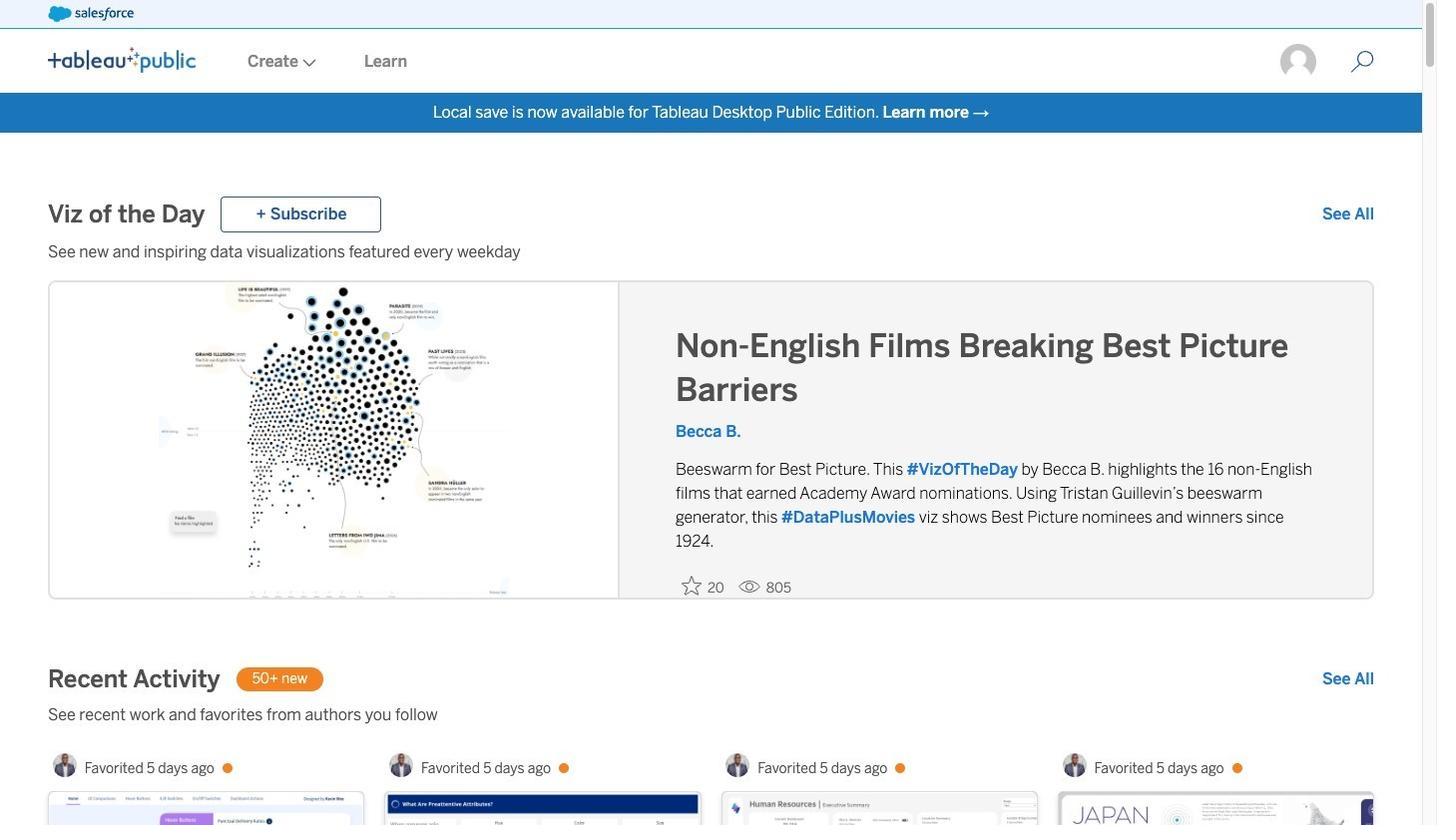 Task type: vqa. For each thing, say whether or not it's contained in the screenshot.
SEE ALL VIZ OF THE DAY element
yes



Task type: describe. For each thing, give the bounding box(es) containing it.
tara.schultz image
[[1279, 42, 1319, 82]]

viz of the day heading
[[48, 199, 205, 231]]

tich mabiza image
[[1063, 754, 1087, 778]]

go to search image
[[1327, 50, 1399, 74]]

2 tich mabiza image from the left
[[389, 754, 413, 778]]

salesforce logo image
[[48, 6, 134, 22]]

see new and inspiring data visualizations featured every weekday element
[[48, 241, 1375, 265]]

add favorite image
[[682, 576, 702, 596]]

1 tich mabiza image from the left
[[53, 754, 77, 778]]



Task type: locate. For each thing, give the bounding box(es) containing it.
tableau public viz of the day image
[[50, 283, 620, 602]]

3 tich mabiza image from the left
[[726, 754, 750, 778]]

2 horizontal spatial tich mabiza image
[[726, 754, 750, 778]]

see all recent activity element
[[1323, 668, 1375, 692]]

tich mabiza image
[[53, 754, 77, 778], [389, 754, 413, 778], [726, 754, 750, 778]]

create image
[[299, 59, 316, 67]]

see recent work and favorites from authors you follow element
[[48, 704, 1375, 728]]

recent activity heading
[[48, 664, 220, 696]]

1 horizontal spatial tich mabiza image
[[389, 754, 413, 778]]

logo image
[[48, 47, 196, 73]]

0 horizontal spatial tich mabiza image
[[53, 754, 77, 778]]

see all viz of the day element
[[1323, 203, 1375, 227]]

Add Favorite button
[[676, 570, 731, 603]]



